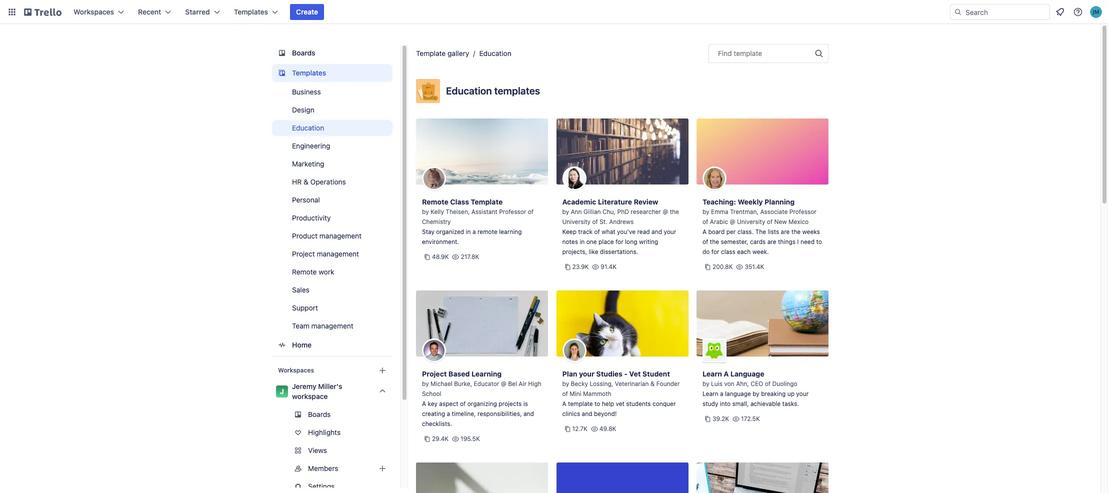Task type: vqa. For each thing, say whether or not it's contained in the screenshot.


Task type: locate. For each thing, give the bounding box(es) containing it.
writing
[[639, 238, 658, 246]]

education link up engineering link
[[272, 120, 393, 136]]

professor inside remote class template by kelly theisen, assistant professor of chemistry stay organized in a remote learning environment.
[[499, 208, 526, 216]]

the down board
[[710, 238, 719, 246]]

1 vertical spatial remote
[[292, 268, 317, 276]]

emma trentman, associate professor of arabic @ university of new mexico image
[[703, 167, 727, 191]]

2 professor from the left
[[789, 208, 817, 216]]

bel
[[508, 380, 517, 388]]

0 vertical spatial forward image
[[391, 445, 403, 457]]

university up class.
[[737, 218, 765, 226]]

1 boards link from the top
[[272, 44, 393, 62]]

1 vertical spatial templates
[[292, 69, 326, 77]]

2 vertical spatial forward image
[[391, 481, 403, 493]]

management inside product management link
[[319, 232, 362, 240]]

home image
[[276, 339, 288, 351]]

a inside "project based learning by michael burke, educator @ bel air high school a key aspect of organizing projects is creating a timeline, responsibilities, and checklists."
[[422, 400, 426, 408]]

templates inside popup button
[[234, 8, 268, 16]]

0 horizontal spatial remote
[[292, 268, 317, 276]]

forward image inside settings link
[[391, 481, 403, 493]]

the up i on the right top of the page
[[792, 228, 801, 236]]

university inside teaching: weekly planning by emma trentman, associate professor of arabic @ university of new mexico a board per class. the lists are the weeks of the semester, cards are things i need to do for class each week.
[[737, 218, 765, 226]]

forward image for settings
[[391, 481, 403, 493]]

students
[[626, 400, 651, 408]]

engineering link
[[272, 138, 393, 154]]

by for project
[[422, 380, 429, 388]]

product management link
[[272, 228, 393, 244]]

the inside academic literature review by ann gillian chu, phd researcher @ the university of st. andrews keep track of what you've read and your notes in one place for long writing projects, like dissertations.
[[670, 208, 679, 216]]

2 forward image from the top
[[391, 463, 403, 475]]

0 horizontal spatial @
[[501, 380, 506, 388]]

200.8k
[[713, 263, 733, 271]]

and for plan your studies - vet student
[[582, 410, 592, 418]]

project inside project management link
[[292, 250, 315, 258]]

veterinarian
[[615, 380, 649, 388]]

university
[[562, 218, 591, 226], [737, 218, 765, 226]]

read
[[637, 228, 650, 236]]

0 vertical spatial template
[[416, 49, 446, 58]]

0 horizontal spatial template
[[568, 400, 593, 408]]

& right hr
[[304, 178, 308, 186]]

1 vertical spatial &
[[651, 380, 655, 388]]

0 horizontal spatial to
[[595, 400, 600, 408]]

forward image
[[391, 445, 403, 457], [391, 463, 403, 475], [391, 481, 403, 493]]

creating
[[422, 410, 445, 418]]

0 horizontal spatial are
[[768, 238, 776, 246]]

education up engineering
[[292, 124, 324, 132]]

2 vertical spatial the
[[710, 238, 719, 246]]

your up becky
[[579, 370, 595, 378]]

like
[[589, 248, 598, 256]]

0 horizontal spatial project
[[292, 250, 315, 258]]

of up timeline, on the bottom left of the page
[[460, 400, 466, 408]]

a left board
[[703, 228, 707, 236]]

1 horizontal spatial templates
[[292, 69, 326, 77]]

boards right "board" 'icon'
[[292, 49, 315, 57]]

education
[[479, 49, 511, 58], [446, 85, 492, 97], [292, 124, 324, 132]]

2 horizontal spatial the
[[792, 228, 801, 236]]

recent button
[[132, 4, 177, 20]]

1 professor from the left
[[499, 208, 526, 216]]

1 horizontal spatial your
[[664, 228, 676, 236]]

1 horizontal spatial professor
[[789, 208, 817, 216]]

board
[[708, 228, 725, 236]]

lossing,
[[590, 380, 613, 388]]

1 vertical spatial template
[[471, 198, 503, 206]]

by down "ceo"
[[753, 390, 760, 398]]

in left one at the top right of page
[[580, 238, 585, 246]]

1 vertical spatial the
[[792, 228, 801, 236]]

0 horizontal spatial the
[[670, 208, 679, 216]]

a down aspect
[[447, 410, 450, 418]]

0 vertical spatial in
[[466, 228, 471, 236]]

template right find
[[734, 49, 762, 58]]

&
[[304, 178, 308, 186], [651, 380, 655, 388]]

templates right the starred dropdown button
[[234, 8, 268, 16]]

0 vertical spatial a
[[473, 228, 476, 236]]

primary element
[[0, 0, 1108, 24]]

jeremy miller's workspace
[[292, 382, 342, 401]]

1 vertical spatial to
[[595, 400, 600, 408]]

by inside remote class template by kelly theisen, assistant professor of chemistry stay organized in a remote learning environment.
[[422, 208, 429, 216]]

1 horizontal spatial &
[[651, 380, 655, 388]]

1 forward image from the top
[[391, 445, 403, 457]]

0 horizontal spatial templates
[[234, 8, 268, 16]]

remote
[[422, 198, 449, 206], [292, 268, 317, 276]]

members link
[[272, 461, 403, 477]]

1 horizontal spatial in
[[580, 238, 585, 246]]

1 vertical spatial @
[[730, 218, 735, 226]]

assistant
[[472, 208, 497, 216]]

2 horizontal spatial a
[[720, 390, 723, 398]]

a inside "project based learning by michael burke, educator @ bel air high school a key aspect of organizing projects is creating a timeline, responsibilities, and checklists."
[[447, 410, 450, 418]]

conquer
[[653, 400, 676, 408]]

of left ann
[[528, 208, 534, 216]]

0 horizontal spatial education link
[[272, 120, 393, 136]]

jeremy miller (jeremymiller198) image
[[1090, 6, 1102, 18]]

management inside team management link
[[311, 322, 353, 330]]

keep
[[562, 228, 577, 236]]

0 vertical spatial workspaces
[[74, 8, 114, 16]]

remote for remote work
[[292, 268, 317, 276]]

0 vertical spatial template
[[734, 49, 762, 58]]

2 vertical spatial management
[[311, 322, 353, 330]]

1 horizontal spatial project
[[422, 370, 447, 378]]

1 horizontal spatial are
[[781, 228, 790, 236]]

education icon image
[[416, 79, 440, 103]]

productivity link
[[272, 210, 393, 226]]

to
[[816, 238, 822, 246], [595, 400, 600, 408]]

find template
[[718, 49, 762, 58]]

product management
[[292, 232, 362, 240]]

starred button
[[179, 4, 226, 20]]

education for the right education link
[[479, 49, 511, 58]]

2 vertical spatial your
[[796, 390, 809, 398]]

kelly theisen, assistant professor of chemistry image
[[422, 167, 446, 191]]

of right "ceo"
[[765, 380, 771, 388]]

and up writing
[[652, 228, 662, 236]]

2 vertical spatial education
[[292, 124, 324, 132]]

1 university from the left
[[562, 218, 591, 226]]

2 vertical spatial @
[[501, 380, 506, 388]]

a left key
[[422, 400, 426, 408]]

by for learn
[[703, 380, 709, 388]]

workspace
[[292, 392, 328, 401]]

remote inside remote class template by kelly theisen, assistant professor of chemistry stay organized in a remote learning environment.
[[422, 198, 449, 206]]

0 horizontal spatial a
[[447, 410, 450, 418]]

1 vertical spatial boards
[[308, 410, 331, 419]]

project inside "project based learning by michael burke, educator @ bel air high school a key aspect of organizing projects is creating a timeline, responsibilities, and checklists."
[[422, 370, 447, 378]]

a up von
[[724, 370, 729, 378]]

for up dissertations. on the right of page
[[616, 238, 623, 246]]

education down gallery at top left
[[446, 85, 492, 97]]

by left luis
[[703, 380, 709, 388]]

the
[[670, 208, 679, 216], [792, 228, 801, 236], [710, 238, 719, 246]]

product
[[292, 232, 318, 240]]

create button
[[290, 4, 324, 20]]

1 vertical spatial education
[[446, 85, 492, 97]]

template left gallery at top left
[[416, 49, 446, 58]]

semester,
[[721, 238, 748, 246]]

boards
[[292, 49, 315, 57], [308, 410, 331, 419]]

university inside academic literature review by ann gillian chu, phd researcher @ the university of st. andrews keep track of what you've read and your notes in one place for long writing projects, like dissertations.
[[562, 218, 591, 226]]

personal link
[[272, 192, 393, 208]]

mammoth
[[583, 390, 611, 398]]

2 horizontal spatial and
[[652, 228, 662, 236]]

0 vertical spatial boards link
[[272, 44, 393, 62]]

1 horizontal spatial remote
[[422, 198, 449, 206]]

1 horizontal spatial to
[[816, 238, 822, 246]]

one
[[586, 238, 597, 246]]

23.9k
[[572, 263, 589, 271]]

0 vertical spatial for
[[616, 238, 623, 246]]

by left ann
[[562, 208, 569, 216]]

hr
[[292, 178, 302, 186]]

2 university from the left
[[737, 218, 765, 226]]

your right 'up'
[[796, 390, 809, 398]]

highlights link
[[272, 425, 393, 441]]

by
[[422, 208, 429, 216], [562, 208, 569, 216], [703, 208, 709, 216], [422, 380, 429, 388], [562, 380, 569, 388], [703, 380, 709, 388], [753, 390, 760, 398]]

remote for remote class template by kelly theisen, assistant professor of chemistry stay organized in a remote learning environment.
[[422, 198, 449, 206]]

by left emma
[[703, 208, 709, 216]]

home
[[292, 341, 312, 349]]

0 vertical spatial management
[[319, 232, 362, 240]]

3 forward image from the top
[[391, 481, 403, 493]]

a inside learn a language by luis von ahn, ceo of duolingo learn a language by breaking up your study into small, achievable tasks.
[[720, 390, 723, 398]]

marketing
[[292, 160, 324, 168]]

1 vertical spatial forward image
[[391, 463, 403, 475]]

planning
[[765, 198, 795, 206]]

forward image inside views "link"
[[391, 445, 403, 457]]

professor up learning on the left of page
[[499, 208, 526, 216]]

learn up luis
[[703, 370, 722, 378]]

of inside "project based learning by michael burke, educator @ bel air high school a key aspect of organizing projects is creating a timeline, responsibilities, and checklists."
[[460, 400, 466, 408]]

st.
[[600, 218, 607, 226]]

0 vertical spatial education link
[[479, 49, 511, 58]]

1 horizontal spatial a
[[473, 228, 476, 236]]

management down productivity link
[[319, 232, 362, 240]]

1 horizontal spatial template
[[471, 198, 503, 206]]

217.8k
[[461, 253, 479, 261]]

0 vertical spatial learn
[[703, 370, 722, 378]]

0 vertical spatial remote
[[422, 198, 449, 206]]

of left mini
[[562, 390, 568, 398]]

boards link
[[272, 44, 393, 62], [272, 407, 393, 423]]

help
[[602, 400, 614, 408]]

0 vertical spatial your
[[664, 228, 676, 236]]

remote work
[[292, 268, 334, 276]]

gillian
[[584, 208, 601, 216]]

0 horizontal spatial and
[[524, 410, 534, 418]]

template inside field
[[734, 49, 762, 58]]

in right organized
[[466, 228, 471, 236]]

of
[[528, 208, 534, 216], [592, 218, 598, 226], [703, 218, 708, 226], [767, 218, 773, 226], [594, 228, 600, 236], [703, 238, 708, 246], [765, 380, 771, 388], [562, 390, 568, 398], [460, 400, 466, 408]]

professor inside teaching: weekly planning by emma trentman, associate professor of arabic @ university of new mexico a board per class. the lists are the weeks of the semester, cards are things i need to do for class each week.
[[789, 208, 817, 216]]

195.5k
[[461, 435, 480, 443]]

1 vertical spatial boards link
[[272, 407, 393, 423]]

to inside teaching: weekly planning by emma trentman, associate professor of arabic @ university of new mexico a board per class. the lists are the weeks of the semester, cards are things i need to do for class each week.
[[816, 238, 822, 246]]

becky
[[571, 380, 588, 388]]

by inside plan your studies - vet student by becky lossing, veterinarian & founder of mini mammoth a template to help vet students conquer clinics and beyond!
[[562, 380, 569, 388]]

beyond!
[[594, 410, 617, 418]]

remote up kelly
[[422, 198, 449, 206]]

1 horizontal spatial the
[[710, 238, 719, 246]]

a up into
[[720, 390, 723, 398]]

in inside remote class template by kelly theisen, assistant professor of chemistry stay organized in a remote learning environment.
[[466, 228, 471, 236]]

remote up sales at left
[[292, 268, 317, 276]]

business
[[292, 88, 321, 96]]

0 horizontal spatial your
[[579, 370, 595, 378]]

templates link
[[272, 64, 393, 82]]

templates up business
[[292, 69, 326, 77]]

1 vertical spatial management
[[317, 250, 359, 258]]

vet
[[629, 370, 641, 378]]

and
[[652, 228, 662, 236], [524, 410, 534, 418], [582, 410, 592, 418]]

to right need
[[816, 238, 822, 246]]

teaching:
[[703, 198, 736, 206]]

management for product management
[[319, 232, 362, 240]]

and inside plan your studies - vet student by becky lossing, veterinarian & founder of mini mammoth a template to help vet students conquer clinics and beyond!
[[582, 410, 592, 418]]

boards link for views
[[272, 407, 393, 423]]

2 vertical spatial a
[[447, 410, 450, 418]]

education for education templates
[[446, 85, 492, 97]]

0 horizontal spatial for
[[616, 238, 623, 246]]

project down product
[[292, 250, 315, 258]]

project
[[292, 250, 315, 258], [422, 370, 447, 378]]

1 horizontal spatial university
[[737, 218, 765, 226]]

by up school
[[422, 380, 429, 388]]

your right read
[[664, 228, 676, 236]]

template down mini
[[568, 400, 593, 408]]

boards link up templates link
[[272, 44, 393, 62]]

0 vertical spatial project
[[292, 250, 315, 258]]

0 horizontal spatial workspaces
[[74, 8, 114, 16]]

university down ann
[[562, 218, 591, 226]]

template up assistant
[[471, 198, 503, 206]]

miller's
[[318, 382, 342, 391]]

workspaces inside dropdown button
[[74, 8, 114, 16]]

by inside academic literature review by ann gillian chu, phd researcher @ the university of st. andrews keep track of what you've read and your notes in one place for long writing projects, like dissertations.
[[562, 208, 569, 216]]

1 vertical spatial your
[[579, 370, 595, 378]]

@ left bel
[[501, 380, 506, 388]]

education link right gallery at top left
[[479, 49, 511, 58]]

of inside remote class template by kelly theisen, assistant professor of chemistry stay organized in a remote learning environment.
[[528, 208, 534, 216]]

1 vertical spatial a
[[720, 390, 723, 398]]

& down the student
[[651, 380, 655, 388]]

@ inside academic literature review by ann gillian chu, phd researcher @ the university of st. andrews keep track of what you've read and your notes in one place for long writing projects, like dissertations.
[[663, 208, 668, 216]]

boards up the highlights
[[308, 410, 331, 419]]

class.
[[738, 228, 754, 236]]

0 vertical spatial @
[[663, 208, 668, 216]]

operations
[[310, 178, 346, 186]]

student
[[643, 370, 670, 378]]

by down plan
[[562, 380, 569, 388]]

0 horizontal spatial professor
[[499, 208, 526, 216]]

2 horizontal spatial @
[[730, 218, 735, 226]]

plan
[[562, 370, 577, 378]]

and right clinics
[[582, 410, 592, 418]]

for right do at the bottom of the page
[[712, 248, 719, 256]]

design link
[[272, 102, 393, 118]]

for
[[616, 238, 623, 246], [712, 248, 719, 256]]

0 vertical spatial templates
[[234, 8, 268, 16]]

and inside "project based learning by michael burke, educator @ bel air high school a key aspect of organizing projects is creating a timeline, responsibilities, and checklists."
[[524, 410, 534, 418]]

0 vertical spatial the
[[670, 208, 679, 216]]

@ up per
[[730, 218, 735, 226]]

to down mammoth
[[595, 400, 600, 408]]

0 horizontal spatial &
[[304, 178, 308, 186]]

91.4k
[[601, 263, 617, 271]]

of up lists
[[767, 218, 773, 226]]

in inside academic literature review by ann gillian chu, phd researcher @ the university of st. andrews keep track of what you've read and your notes in one place for long writing projects, like dissertations.
[[580, 238, 585, 246]]

professor for planning
[[789, 208, 817, 216]]

education link
[[479, 49, 511, 58], [272, 120, 393, 136]]

by left kelly
[[422, 208, 429, 216]]

1 horizontal spatial and
[[582, 410, 592, 418]]

2 boards link from the top
[[272, 407, 393, 423]]

1 vertical spatial workspaces
[[278, 367, 314, 374]]

education right gallery at top left
[[479, 49, 511, 58]]

1 vertical spatial project
[[422, 370, 447, 378]]

are down lists
[[768, 238, 776, 246]]

1 horizontal spatial @
[[663, 208, 668, 216]]

1 horizontal spatial for
[[712, 248, 719, 256]]

@ inside teaching: weekly planning by emma trentman, associate professor of arabic @ university of new mexico a board per class. the lists are the weeks of the semester, cards are things i need to do for class each week.
[[730, 218, 735, 226]]

the right researcher
[[670, 208, 679, 216]]

1 horizontal spatial education link
[[479, 49, 511, 58]]

0 horizontal spatial university
[[562, 218, 591, 226]]

@ right researcher
[[663, 208, 668, 216]]

for inside academic literature review by ann gillian chu, phd researcher @ the university of st. andrews keep track of what you've read and your notes in one place for long writing projects, like dissertations.
[[616, 238, 623, 246]]

project management
[[292, 250, 359, 258]]

1 vertical spatial learn
[[703, 390, 718, 398]]

add image
[[377, 463, 389, 475]]

learn up study
[[703, 390, 718, 398]]

2 horizontal spatial your
[[796, 390, 809, 398]]

search image
[[954, 8, 962, 16]]

hr & operations
[[292, 178, 346, 186]]

1 horizontal spatial template
[[734, 49, 762, 58]]

1 vertical spatial template
[[568, 400, 593, 408]]

0 horizontal spatial in
[[466, 228, 471, 236]]

management inside project management link
[[317, 250, 359, 258]]

by inside teaching: weekly planning by emma trentman, associate professor of arabic @ university of new mexico a board per class. the lists are the weeks of the semester, cards are things i need to do for class each week.
[[703, 208, 709, 216]]

12.7k
[[572, 425, 588, 433]]

professor up the mexico
[[789, 208, 817, 216]]

for inside teaching: weekly planning by emma trentman, associate professor of arabic @ university of new mexico a board per class. the lists are the weeks of the semester, cards are things i need to do for class each week.
[[712, 248, 719, 256]]

marketing link
[[272, 156, 393, 172]]

0 vertical spatial boards
[[292, 49, 315, 57]]

a left remote
[[473, 228, 476, 236]]

by inside "project based learning by michael burke, educator @ bel air high school a key aspect of organizing projects is creating a timeline, responsibilities, and checklists."
[[422, 380, 429, 388]]

a
[[703, 228, 707, 236], [724, 370, 729, 378], [422, 400, 426, 408], [562, 400, 566, 408]]

are up things
[[781, 228, 790, 236]]

switch to… image
[[7, 7, 17, 17]]

by for teaching:
[[703, 208, 709, 216]]

1 vertical spatial in
[[580, 238, 585, 246]]

management down support link
[[311, 322, 353, 330]]

0 vertical spatial education
[[479, 49, 511, 58]]

and down is
[[524, 410, 534, 418]]

0 horizontal spatial template
[[416, 49, 446, 58]]

forward image inside members link
[[391, 463, 403, 475]]

management down product management link
[[317, 250, 359, 258]]

& inside plan your studies - vet student by becky lossing, veterinarian & founder of mini mammoth a template to help vet students conquer clinics and beyond!
[[651, 380, 655, 388]]

template inside remote class template by kelly theisen, assistant professor of chemistry stay organized in a remote learning environment.
[[471, 198, 503, 206]]

design
[[292, 106, 314, 114]]

settings
[[308, 482, 335, 491]]

39.2k
[[713, 415, 729, 423]]

boards link for home
[[272, 44, 393, 62]]

1 vertical spatial for
[[712, 248, 719, 256]]

and inside academic literature review by ann gillian chu, phd researcher @ the university of st. andrews keep track of what you've read and your notes in one place for long writing projects, like dissertations.
[[652, 228, 662, 236]]

management for project management
[[317, 250, 359, 258]]

boards for views
[[308, 410, 331, 419]]

boards link up the highlights link
[[272, 407, 393, 423]]

teaching: weekly planning by emma trentman, associate professor of arabic @ university of new mexico a board per class. the lists are the weeks of the semester, cards are things i need to do for class each week.
[[703, 198, 822, 256]]

0 vertical spatial to
[[816, 238, 822, 246]]

achievable
[[751, 400, 781, 408]]

a up clinics
[[562, 400, 566, 408]]

project up the michael at the left of page
[[422, 370, 447, 378]]

duolingo
[[772, 380, 797, 388]]



Task type: describe. For each thing, give the bounding box(es) containing it.
1 horizontal spatial workspaces
[[278, 367, 314, 374]]

team management
[[292, 322, 353, 330]]

of up do at the bottom of the page
[[703, 238, 708, 246]]

recent
[[138, 8, 161, 16]]

team
[[292, 322, 309, 330]]

project for project based learning by michael burke, educator @ bel air high school a key aspect of organizing projects is creating a timeline, responsibilities, and checklists.
[[422, 370, 447, 378]]

ann gillian chu, phd researcher @ the university of st. andrews image
[[562, 167, 586, 191]]

1 learn from the top
[[703, 370, 722, 378]]

burke,
[[454, 380, 472, 388]]

of inside learn a language by luis von ahn, ceo of duolingo learn a language by breaking up your study into small, achievable tasks.
[[765, 380, 771, 388]]

views link
[[272, 443, 403, 459]]

lists
[[768, 228, 779, 236]]

your inside plan your studies - vet student by becky lossing, veterinarian & founder of mini mammoth a template to help vet students conquer clinics and beyond!
[[579, 370, 595, 378]]

open information menu image
[[1073, 7, 1083, 17]]

your inside academic literature review by ann gillian chu, phd researcher @ the university of st. andrews keep track of what you've read and your notes in one place for long writing projects, like dissertations.
[[664, 228, 676, 236]]

0 notifications image
[[1054, 6, 1066, 18]]

templates button
[[228, 4, 284, 20]]

ahn,
[[736, 380, 749, 388]]

to inside plan your studies - vet student by becky lossing, veterinarian & founder of mini mammoth a template to help vet students conquer clinics and beyond!
[[595, 400, 600, 408]]

chemistry
[[422, 218, 451, 226]]

projects
[[499, 400, 522, 408]]

becky lossing, veterinarian & founder of mini mammoth image
[[562, 339, 586, 363]]

views
[[308, 446, 327, 455]]

board image
[[276, 47, 288, 59]]

by for academic
[[562, 208, 569, 216]]

1 vertical spatial are
[[768, 238, 776, 246]]

aspect
[[439, 400, 458, 408]]

a inside learn a language by luis von ahn, ceo of duolingo learn a language by breaking up your study into small, achievable tasks.
[[724, 370, 729, 378]]

workspaces button
[[68, 4, 130, 20]]

review
[[634, 198, 658, 206]]

luis von ahn, ceo of duolingo image
[[703, 339, 727, 363]]

172.5k
[[741, 415, 760, 423]]

-
[[624, 370, 628, 378]]

project for project management
[[292, 250, 315, 258]]

breaking
[[761, 390, 786, 398]]

place
[[599, 238, 614, 246]]

each
[[737, 248, 751, 256]]

create
[[296, 8, 318, 16]]

air
[[519, 380, 527, 388]]

michael
[[431, 380, 452, 388]]

the
[[755, 228, 766, 236]]

project based learning by michael burke, educator @ bel air high school a key aspect of organizing projects is creating a timeline, responsibilities, and checklists.
[[422, 370, 541, 428]]

vet
[[616, 400, 625, 408]]

2 learn from the top
[[703, 390, 718, 398]]

michael burke, educator @ bel air high school image
[[422, 339, 446, 363]]

ann
[[571, 208, 582, 216]]

high
[[528, 380, 541, 388]]

chu,
[[603, 208, 616, 216]]

class
[[721, 248, 736, 256]]

template inside plan your studies - vet student by becky lossing, veterinarian & founder of mini mammoth a template to help vet students conquer clinics and beyond!
[[568, 400, 593, 408]]

49.8k
[[600, 425, 616, 433]]

0 vertical spatial are
[[781, 228, 790, 236]]

university for academic
[[562, 218, 591, 226]]

academic
[[562, 198, 596, 206]]

language
[[725, 390, 751, 398]]

organized
[[436, 228, 464, 236]]

351.4k
[[745, 263, 764, 271]]

0 vertical spatial &
[[304, 178, 308, 186]]

settings link
[[272, 479, 403, 493]]

dissertations.
[[600, 248, 638, 256]]

a inside plan your studies - vet student by becky lossing, veterinarian & founder of mini mammoth a template to help vet students conquer clinics and beyond!
[[562, 400, 566, 408]]

weeks
[[802, 228, 820, 236]]

@ inside "project based learning by michael burke, educator @ bel air high school a key aspect of organizing projects is creating a timeline, responsibilities, and checklists."
[[501, 380, 506, 388]]

personal
[[292, 196, 320, 204]]

project management link
[[272, 246, 393, 262]]

projects,
[[562, 248, 587, 256]]

long
[[625, 238, 637, 246]]

engineering
[[292, 142, 330, 150]]

sales link
[[272, 282, 393, 298]]

into
[[720, 400, 731, 408]]

do
[[703, 248, 710, 256]]

of inside plan your studies - vet student by becky lossing, veterinarian & founder of mini mammoth a template to help vet students conquer clinics and beyond!
[[562, 390, 568, 398]]

class
[[450, 198, 469, 206]]

university for teaching:
[[737, 218, 765, 226]]

of left st.
[[592, 218, 598, 226]]

weekly
[[738, 198, 763, 206]]

researcher
[[631, 208, 661, 216]]

study
[[703, 400, 718, 408]]

key
[[428, 400, 438, 408]]

up
[[787, 390, 795, 398]]

forward image for views
[[391, 445, 403, 457]]

learn a language by luis von ahn, ceo of duolingo learn a language by breaking up your study into small, achievable tasks.
[[703, 370, 809, 408]]

1 vertical spatial education link
[[272, 120, 393, 136]]

Find template field
[[709, 44, 829, 63]]

timeline,
[[452, 410, 476, 418]]

emma
[[711, 208, 728, 216]]

founder
[[656, 380, 680, 388]]

what
[[602, 228, 615, 236]]

create a workspace image
[[377, 365, 389, 377]]

based
[[449, 370, 470, 378]]

your inside learn a language by luis von ahn, ceo of duolingo learn a language by breaking up your study into small, achievable tasks.
[[796, 390, 809, 398]]

week.
[[753, 248, 769, 256]]

a inside remote class template by kelly theisen, assistant professor of chemistry stay organized in a remote learning environment.
[[473, 228, 476, 236]]

template board image
[[276, 67, 288, 79]]

templates
[[494, 85, 540, 97]]

von
[[724, 380, 735, 388]]

studies
[[596, 370, 623, 378]]

work
[[319, 268, 334, 276]]

a inside teaching: weekly planning by emma trentman, associate professor of arabic @ university of new mexico a board per class. the lists are the weeks of the semester, cards are things i need to do for class each week.
[[703, 228, 707, 236]]

back to home image
[[24, 4, 62, 20]]

ceo
[[751, 380, 763, 388]]

by for remote
[[422, 208, 429, 216]]

phd
[[617, 208, 629, 216]]

plan your studies - vet student by becky lossing, veterinarian & founder of mini mammoth a template to help vet students conquer clinics and beyond!
[[562, 370, 680, 418]]

remote class template by kelly theisen, assistant professor of chemistry stay organized in a remote learning environment.
[[422, 198, 534, 246]]

jeremy
[[292, 382, 316, 391]]

small,
[[732, 400, 749, 408]]

need
[[801, 238, 815, 246]]

of left arabic
[[703, 218, 708, 226]]

template gallery
[[416, 49, 469, 58]]

29.4k
[[432, 435, 449, 443]]

boards for home
[[292, 49, 315, 57]]

of left what in the top right of the page
[[594, 228, 600, 236]]

trentman,
[[730, 208, 759, 216]]

management for team management
[[311, 322, 353, 330]]

andrews
[[609, 218, 634, 226]]

members
[[308, 464, 338, 473]]

remote
[[478, 228, 497, 236]]

professor for template
[[499, 208, 526, 216]]

Search field
[[962, 5, 1050, 20]]

you've
[[617, 228, 636, 236]]

and for project based learning
[[524, 410, 534, 418]]



